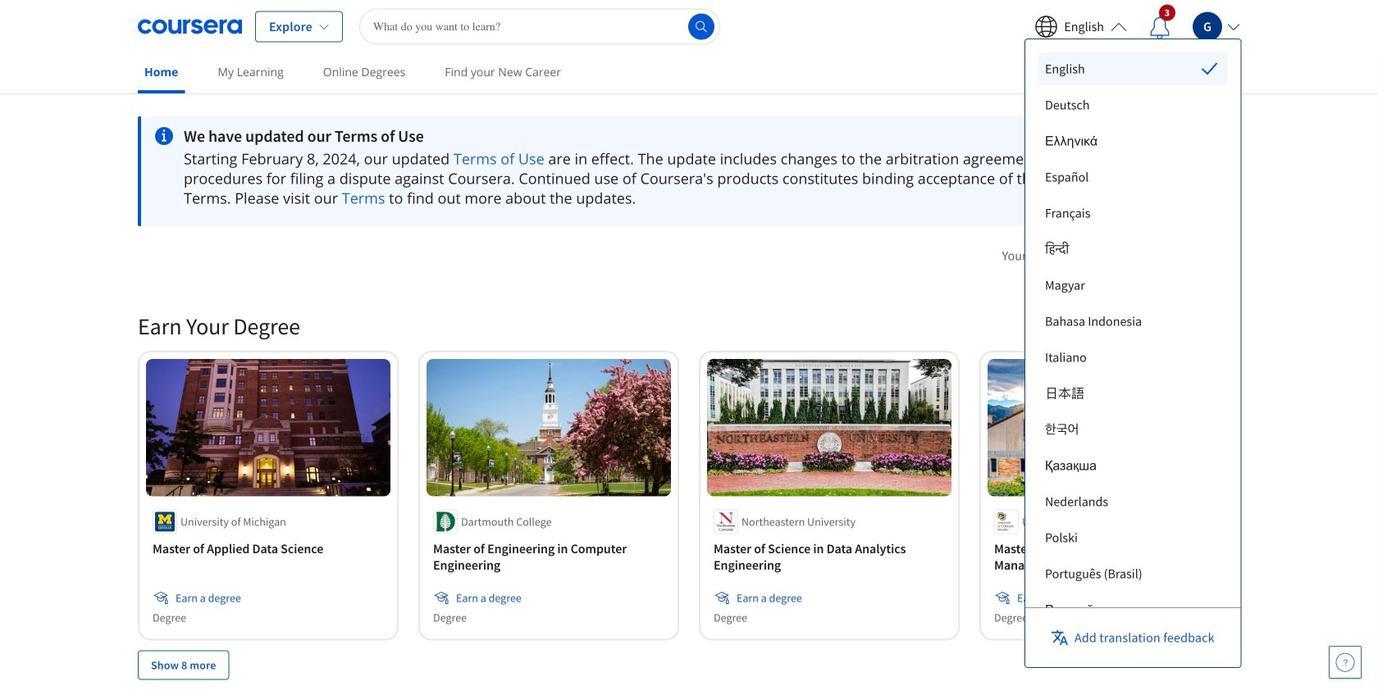 Task type: locate. For each thing, give the bounding box(es) containing it.
None search field
[[359, 9, 720, 45]]

main content
[[0, 96, 1378, 696]]

menu
[[1039, 53, 1228, 696]]

radio item
[[1039, 53, 1228, 85]]

help center image
[[1336, 653, 1355, 673]]

coursera image
[[138, 14, 242, 40]]

information: we have updated our terms of use element
[[184, 126, 1123, 146]]



Task type: describe. For each thing, give the bounding box(es) containing it.
earn your degree collection element
[[128, 285, 1250, 696]]



Task type: vqa. For each thing, say whether or not it's contained in the screenshot.
costs to the bottom
no



